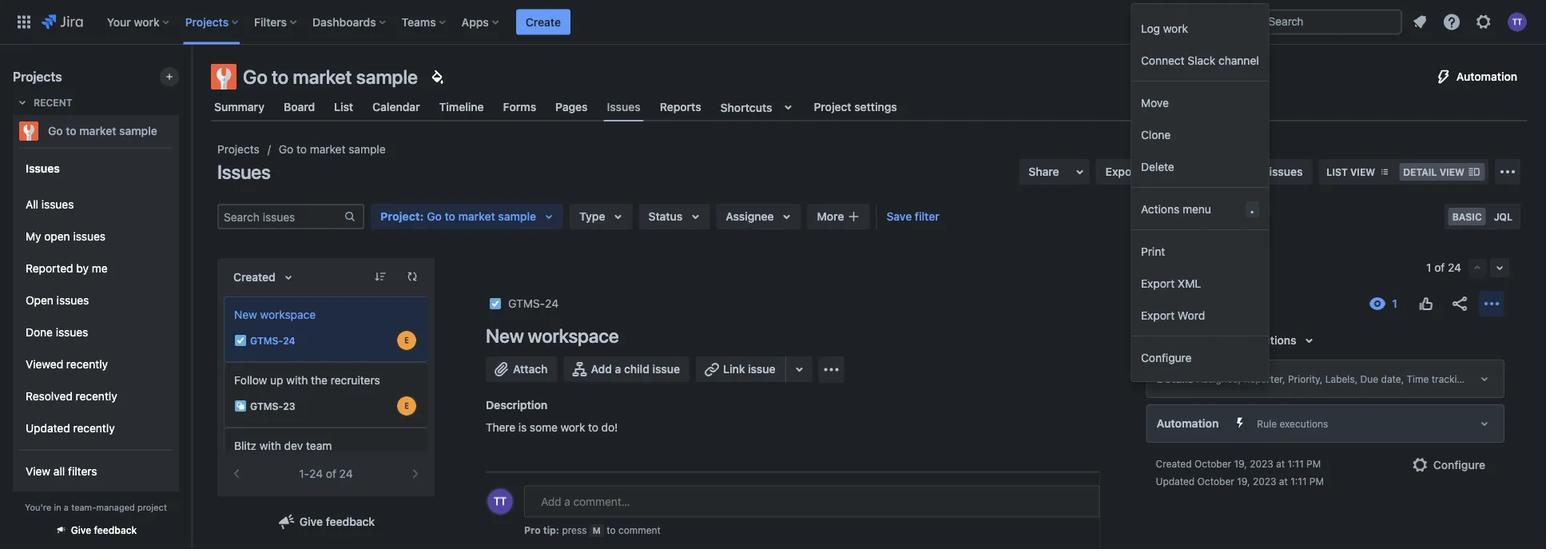 Task type: vqa. For each thing, say whether or not it's contained in the screenshot.
P1374-8
no



Task type: locate. For each thing, give the bounding box(es) containing it.
0 vertical spatial at
[[1277, 458, 1285, 469]]

issues right pages
[[607, 100, 641, 113]]

1 horizontal spatial with
[[286, 374, 308, 387]]

comment
[[619, 525, 661, 536]]

press
[[562, 525, 587, 536]]

notifications image
[[1411, 12, 1430, 32]]

go to market sample down recent at the top left
[[48, 124, 157, 137]]

eloisefrancis23 image for follow up with the recruiters
[[397, 396, 416, 416]]

Search issues text field
[[219, 205, 344, 228]]

work right your
[[134, 15, 160, 28]]

automation right automation image
[[1457, 70, 1518, 83]]

projects up collapse recent projects icon on the left of the page
[[13, 69, 62, 84]]

1 vertical spatial created
[[1156, 458, 1192, 469]]

0 horizontal spatial new workspace
[[234, 308, 316, 321]]

1 vertical spatial 19,
[[1238, 476, 1251, 487]]

2 vertical spatial recently
[[73, 422, 115, 435]]

0 vertical spatial a
[[615, 363, 621, 376]]

m
[[593, 526, 601, 536]]

all up . on the top of the page
[[1255, 165, 1267, 178]]

primary element
[[10, 0, 1243, 44]]

1:11 down rule executions
[[1288, 458, 1304, 469]]

go down 'clone' button
[[1223, 165, 1238, 178]]

print
[[1141, 245, 1166, 258]]

work for your work
[[134, 15, 160, 28]]

list right board
[[334, 100, 353, 114]]

export
[[1106, 165, 1141, 178], [1141, 277, 1175, 290], [1141, 309, 1175, 322]]

menu bar containing all
[[524, 495, 744, 514]]

issues for export issues
[[1144, 165, 1177, 178]]

workspace down copy link to issue image
[[528, 325, 619, 347]]

export inside button
[[1106, 165, 1141, 178]]

Add a comment… field
[[524, 486, 1100, 518]]

updated recently
[[26, 422, 115, 435]]

actions
[[1141, 202, 1180, 215], [1257, 334, 1297, 347]]

0 horizontal spatial configure
[[1141, 351, 1192, 364]]

group containing all issues
[[19, 184, 173, 449]]

new workspace down created dropdown button
[[234, 308, 316, 321]]

tab list
[[201, 93, 1537, 122]]

jql
[[1495, 211, 1513, 222]]

0 horizontal spatial view
[[1351, 166, 1376, 177]]

0 horizontal spatial configure link
[[1132, 341, 1269, 373]]

all up my in the left of the page
[[26, 198, 38, 211]]

actions for actions
[[1257, 334, 1297, 347]]

import and bulk change issues image
[[1499, 162, 1518, 181]]

child
[[624, 363, 650, 376]]

projects down summary link
[[217, 143, 260, 156]]

task element
[[224, 297, 428, 362], [224, 428, 428, 493]]

give feedback down 1-24 of 24
[[300, 515, 375, 528]]

2023
[[1250, 458, 1274, 469], [1253, 476, 1277, 487]]

work inside popup button
[[134, 15, 160, 28]]

24 up up
[[283, 335, 295, 346]]

0 horizontal spatial gtms-24
[[250, 335, 295, 346]]

link
[[723, 363, 745, 376]]

1 horizontal spatial issues
[[217, 161, 271, 183]]

open share dialog image
[[1071, 162, 1090, 181]]

rule executions
[[1258, 418, 1329, 429]]

Search field
[[1243, 9, 1403, 35]]

project for project : go to market sample
[[380, 210, 420, 223]]

2 vertical spatial export
[[1141, 309, 1175, 322]]

give feedback button down 1-24 of 24
[[268, 509, 385, 535]]

1:11 down executions
[[1291, 476, 1307, 487]]

filters
[[254, 15, 287, 28]]

issues for create project image
[[26, 161, 60, 174]]

a right in
[[64, 502, 69, 512]]

details element
[[1147, 360, 1547, 398]]

actions up the reporter,
[[1257, 334, 1297, 347]]

1-24 of 24
[[299, 467, 353, 480]]

issues down reported by me
[[57, 294, 89, 307]]

0 vertical spatial recently
[[66, 358, 108, 371]]

show:
[[486, 498, 518, 511]]

0 horizontal spatial project
[[380, 210, 420, 223]]

created inside dropdown button
[[233, 271, 276, 284]]

blitz
[[234, 439, 257, 452]]

issues up open at the top left
[[41, 198, 74, 211]]

1 horizontal spatial configure link
[[1402, 452, 1496, 478]]

new down created dropdown button
[[234, 308, 257, 321]]

sub-task element
[[224, 362, 428, 428]]

0 vertical spatial actions
[[1141, 202, 1180, 215]]

1 horizontal spatial of
[[1435, 261, 1445, 274]]

1 vertical spatial export
[[1141, 277, 1175, 290]]

projects up sidebar navigation image
[[185, 15, 229, 28]]

0 horizontal spatial issue
[[653, 363, 680, 376]]

1 horizontal spatial all
[[532, 498, 545, 511]]

feedback down 1-24 of 24
[[326, 515, 375, 528]]

banner
[[0, 0, 1547, 45]]

updated
[[26, 422, 70, 435], [1156, 476, 1195, 487]]

refresh image
[[406, 270, 419, 283]]

0 horizontal spatial all
[[26, 198, 38, 211]]

view
[[26, 465, 50, 478]]

issues up viewed recently
[[56, 326, 88, 339]]

work right log
[[1164, 22, 1189, 35]]

feedback down managed
[[94, 525, 137, 536]]

0 horizontal spatial a
[[64, 502, 69, 512]]

jira image
[[42, 12, 83, 32], [42, 12, 83, 32]]

1 horizontal spatial project
[[814, 100, 852, 114]]

1 vertical spatial of
[[326, 467, 336, 480]]

issues inside button
[[1144, 165, 1177, 178]]

0 horizontal spatial created
[[233, 271, 276, 284]]

1 vertical spatial eloisefrancis23 image
[[397, 396, 416, 416]]

0 vertical spatial 1:11
[[1288, 458, 1304, 469]]

connect slack channel
[[1141, 54, 1260, 67]]

attach button
[[486, 357, 558, 382]]

1-
[[299, 467, 309, 480]]

2 issue from the left
[[748, 363, 776, 376]]

go to market sample link down list link
[[279, 140, 386, 159]]

1 vertical spatial 2023
[[1253, 476, 1277, 487]]

1 vertical spatial actions
[[1257, 334, 1297, 347]]

view left detail
[[1351, 166, 1376, 177]]

1 vertical spatial project
[[380, 210, 420, 223]]

filter
[[915, 210, 940, 223]]

task image up follow
[[234, 334, 247, 347]]

task image left the gtms-24 link
[[489, 297, 502, 310]]

apps
[[462, 15, 489, 28]]

gtms- inside "task" element
[[250, 335, 283, 346]]

forms link
[[500, 93, 540, 122]]

log work button
[[1132, 12, 1269, 44]]

1 vertical spatial updated
[[1156, 476, 1195, 487]]

1 horizontal spatial workspace
[[528, 325, 619, 347]]

issues
[[1144, 165, 1177, 178], [1270, 165, 1303, 178], [41, 198, 74, 211], [73, 230, 106, 243], [57, 294, 89, 307], [56, 326, 88, 339]]

0 vertical spatial eloisefrancis23 image
[[397, 331, 416, 350]]

view
[[1351, 166, 1376, 177], [1440, 166, 1465, 177]]

pm down automation element
[[1310, 476, 1324, 487]]

go to market sample link
[[13, 115, 173, 147], [279, 140, 386, 159]]

1
[[1427, 261, 1432, 274]]

eloisefrancis23 image
[[397, 331, 416, 350], [397, 396, 416, 416]]

actions for actions menu
[[1141, 202, 1180, 215]]

gtms-24 up 'attach'
[[508, 297, 559, 310]]

export for export issues
[[1106, 165, 1141, 178]]

1 vertical spatial automation
[[1157, 417, 1219, 430]]

issues down clone
[[1144, 165, 1177, 178]]

gtms- for up
[[250, 400, 283, 412]]

to up . on the top of the page
[[1241, 165, 1252, 178]]

add app image
[[822, 360, 841, 379]]

view all filters link
[[19, 456, 173, 488]]

type
[[580, 210, 606, 223]]

1 vertical spatial all
[[532, 498, 545, 511]]

timeline link
[[436, 93, 487, 122]]

sub task image
[[234, 400, 247, 412]]

1 horizontal spatial give
[[300, 515, 323, 528]]

24 up 'attach'
[[545, 297, 559, 310]]

1 vertical spatial list
[[1327, 166, 1348, 177]]

0 vertical spatial export
[[1106, 165, 1141, 178]]

2 horizontal spatial work
[[1164, 22, 1189, 35]]

resolved recently link
[[19, 380, 173, 412]]

gtms-24 up up
[[250, 335, 295, 346]]

2 eloisefrancis23 image from the top
[[397, 396, 416, 416]]

0 horizontal spatial with
[[260, 439, 281, 452]]

1 vertical spatial 1:11
[[1291, 476, 1307, 487]]

help image
[[1443, 12, 1462, 32]]

0 vertical spatial october
[[1195, 458, 1232, 469]]

issue right child at the left bottom of the page
[[653, 363, 680, 376]]

:
[[420, 210, 424, 223]]

projects link
[[217, 140, 260, 159]]

project up refresh image
[[380, 210, 420, 223]]

market
[[293, 66, 352, 88], [79, 124, 116, 137], [310, 143, 346, 156], [458, 210, 495, 223]]

1 task element from the top
[[224, 297, 428, 362]]

labels,
[[1326, 373, 1358, 384]]

list box
[[224, 297, 428, 549]]

work right some
[[561, 421, 585, 434]]

1 vertical spatial new workspace
[[486, 325, 619, 347]]

24 inside "task" element
[[283, 335, 295, 346]]

0 horizontal spatial work
[[134, 15, 160, 28]]

1 eloisefrancis23 image from the top
[[397, 331, 416, 350]]

pm down executions
[[1307, 458, 1322, 469]]

1 vertical spatial projects
[[13, 69, 62, 84]]

1 horizontal spatial new
[[486, 325, 524, 347]]

done issues link
[[19, 317, 173, 349]]

created inside created october 19, 2023 at 1:11 pm updated october 19, 2023 at 1:11 pm
[[1156, 458, 1192, 469]]

banner containing your work
[[0, 0, 1547, 45]]

eloisefrancis23 image inside "task" element
[[397, 331, 416, 350]]

give feedback button down 'you're in a team-managed project'
[[45, 517, 147, 543]]

2 horizontal spatial issues
[[607, 100, 641, 113]]

give down "team-"
[[71, 525, 91, 536]]

export left delete
[[1106, 165, 1141, 178]]

0 horizontal spatial issues
[[26, 161, 60, 174]]

open
[[26, 294, 53, 307]]

1 horizontal spatial created
[[1156, 458, 1192, 469]]

share
[[1029, 165, 1060, 178]]

new up attach 'button'
[[486, 325, 524, 347]]

apps button
[[457, 9, 505, 35]]

gtms-24 inside "task" element
[[250, 335, 295, 346]]

1 vertical spatial workspace
[[528, 325, 619, 347]]

go to market sample link down recent at the top left
[[13, 115, 173, 147]]

market up list link
[[293, 66, 352, 88]]

0 vertical spatial updated
[[26, 422, 70, 435]]

of right "1"
[[1435, 261, 1445, 274]]

list right go to all issues link
[[1327, 166, 1348, 177]]

profile image of terry turtle image
[[488, 489, 513, 514]]

sample left the 'add to starred' icon
[[119, 124, 157, 137]]

feedback
[[326, 515, 375, 528], [94, 525, 137, 536]]

share image
[[1451, 294, 1470, 313]]

created for created october 19, 2023 at 1:11 pm updated october 19, 2023 at 1:11 pm
[[1156, 458, 1192, 469]]

gtms- right sub task 'image'
[[250, 400, 283, 412]]

24 right the 1-
[[339, 467, 353, 480]]

1 view from the left
[[1351, 166, 1376, 177]]

0 vertical spatial all
[[1255, 165, 1267, 178]]

recently down resolved recently link
[[73, 422, 115, 435]]

0 horizontal spatial of
[[326, 467, 336, 480]]

xml
[[1178, 277, 1202, 290]]

status
[[649, 210, 683, 223]]

0 vertical spatial new workspace
[[234, 308, 316, 321]]

1 horizontal spatial new workspace
[[486, 325, 619, 347]]

gtms-24 link
[[508, 294, 559, 313]]

1 horizontal spatial go to market sample link
[[279, 140, 386, 159]]

eloisefrancis23 image for new workspace
[[397, 331, 416, 350]]

market right :
[[458, 210, 495, 223]]

issues down projects 'link'
[[217, 161, 271, 183]]

group
[[1132, 7, 1269, 81], [1132, 82, 1269, 187], [19, 147, 173, 497], [19, 184, 173, 449], [1132, 230, 1269, 336]]

0 horizontal spatial automation
[[1157, 417, 1219, 430]]

menu bar
[[524, 495, 744, 514]]

all inside button
[[532, 498, 545, 511]]

with inside sub-task element
[[286, 374, 308, 387]]

1 horizontal spatial task image
[[489, 297, 502, 310]]

export left xml
[[1141, 277, 1175, 290]]

a inside button
[[615, 363, 621, 376]]

with inside "task" element
[[260, 439, 281, 452]]

1 vertical spatial a
[[64, 502, 69, 512]]

with right up
[[286, 374, 308, 387]]

1 vertical spatial go to market sample
[[48, 124, 157, 137]]

0 vertical spatial task element
[[224, 297, 428, 362]]

reported by me link
[[19, 253, 173, 285]]

export xml link
[[1132, 267, 1269, 299]]

eloisefrancis23 image inside sub-task element
[[397, 396, 416, 416]]

give feedback down 'you're in a team-managed project'
[[71, 525, 137, 536]]

open
[[44, 230, 70, 243]]

workspace down the order by icon
[[260, 308, 316, 321]]

0 horizontal spatial workspace
[[260, 308, 316, 321]]

new
[[234, 308, 257, 321], [486, 325, 524, 347]]

sta
[[1534, 373, 1547, 384]]

new workspace down copy link to issue image
[[486, 325, 619, 347]]

0 vertical spatial new
[[234, 308, 257, 321]]

0 vertical spatial configure
[[1141, 351, 1192, 364]]

gtms- up up
[[250, 335, 283, 346]]

group containing print
[[1132, 230, 1269, 336]]

gtms- inside sub-task element
[[250, 400, 283, 412]]

blitz with dev team
[[234, 439, 332, 452]]

issues for done issues
[[56, 326, 88, 339]]

1 horizontal spatial gtms-24
[[508, 297, 559, 310]]

1 vertical spatial recently
[[76, 390, 117, 403]]

all right view
[[53, 465, 65, 478]]

2 view from the left
[[1440, 166, 1465, 177]]

actions left menu at the top
[[1141, 202, 1180, 215]]

export for export word
[[1141, 309, 1175, 322]]

1 horizontal spatial a
[[615, 363, 621, 376]]

calendar
[[373, 100, 420, 114]]

you're in a team-managed project
[[25, 502, 167, 512]]

issues up all issues
[[26, 161, 60, 174]]

the
[[311, 374, 328, 387]]

view right detail
[[1440, 166, 1465, 177]]

0 vertical spatial project
[[814, 100, 852, 114]]

new workspace inside "task" element
[[234, 308, 316, 321]]

task element containing new workspace
[[224, 297, 428, 362]]

issue inside link issue button
[[748, 363, 776, 376]]

settings
[[855, 100, 897, 114]]

to inside go to all issues link
[[1241, 165, 1252, 178]]

work inside button
[[1164, 22, 1189, 35]]

october
[[1195, 458, 1232, 469], [1198, 476, 1235, 487]]

project left settings
[[814, 100, 852, 114]]

description
[[486, 398, 548, 412]]

market up all issues link
[[79, 124, 116, 137]]

list view
[[1327, 166, 1376, 177]]

0 horizontal spatial all
[[53, 465, 65, 478]]

go to market sample up list link
[[243, 66, 418, 88]]

collapse recent projects image
[[13, 93, 32, 112]]

0 horizontal spatial updated
[[26, 422, 70, 435]]

gtms-23
[[250, 400, 295, 412]]

a right add
[[615, 363, 621, 376]]

group containing issues
[[19, 147, 173, 497]]

automation down details
[[1157, 417, 1219, 430]]

list box containing new workspace
[[224, 297, 428, 549]]

recent
[[34, 97, 72, 108]]

0 vertical spatial automation
[[1457, 70, 1518, 83]]

created october 19, 2023 at 1:11 pm updated october 19, 2023 at 1:11 pm
[[1156, 458, 1324, 487]]

recently down the done issues link
[[66, 358, 108, 371]]

go to market sample
[[243, 66, 418, 88], [48, 124, 157, 137], [279, 143, 386, 156]]

1 vertical spatial new
[[486, 325, 524, 347]]

sample left type at the top left of page
[[498, 210, 536, 223]]

1 vertical spatial gtms-
[[250, 335, 283, 346]]

1 vertical spatial gtms-24
[[250, 335, 295, 346]]

go to market sample down list link
[[279, 143, 386, 156]]

give down the 1-
[[300, 515, 323, 528]]

issue right the link
[[748, 363, 776, 376]]

1 issue from the left
[[653, 363, 680, 376]]

recently down viewed recently link
[[76, 390, 117, 403]]

0 vertical spatial all
[[26, 198, 38, 211]]

details
[[1157, 372, 1194, 385]]

1 vertical spatial task element
[[224, 428, 428, 493]]

export left word
[[1141, 309, 1175, 322]]

activity
[[486, 475, 527, 488]]

24 down "team"
[[309, 467, 323, 480]]

0 vertical spatial go to market sample
[[243, 66, 418, 88]]

configure link
[[1132, 341, 1269, 373], [1402, 452, 1496, 478]]

to down recent at the top left
[[66, 124, 76, 137]]

task image
[[489, 297, 502, 310], [234, 334, 247, 347]]

of right the 1-
[[326, 467, 336, 480]]

done issues
[[26, 326, 88, 339]]

export for export xml
[[1141, 277, 1175, 290]]

with left dev
[[260, 439, 281, 452]]

actions inside dropdown button
[[1257, 334, 1297, 347]]

viewed
[[26, 358, 63, 371]]

reports link
[[657, 93, 705, 122]]

0 vertical spatial list
[[334, 100, 353, 114]]

issue inside "add a child issue" button
[[653, 363, 680, 376]]

addicon image
[[848, 210, 860, 223]]

1 horizontal spatial all
[[1255, 165, 1267, 178]]

of
[[1435, 261, 1445, 274], [326, 467, 336, 480]]

1 horizontal spatial view
[[1440, 166, 1465, 177]]

gtms- left copy link to issue image
[[508, 297, 545, 310]]

updated inside created october 19, 2023 at 1:11 pm updated october 19, 2023 at 1:11 pm
[[1156, 476, 1195, 487]]

0 horizontal spatial give feedback
[[71, 525, 137, 536]]

projects inside popup button
[[185, 15, 229, 28]]

1 horizontal spatial list
[[1327, 166, 1348, 177]]

2 task element from the top
[[224, 428, 428, 493]]

project inside project settings link
[[814, 100, 852, 114]]

delete button
[[1132, 150, 1269, 182]]

0 vertical spatial 19,
[[1235, 458, 1248, 469]]

go up summary
[[243, 66, 268, 88]]

at
[[1277, 458, 1285, 469], [1280, 476, 1288, 487]]

list inside list link
[[334, 100, 353, 114]]

all up pro
[[532, 498, 545, 511]]

1 vertical spatial all
[[53, 465, 65, 478]]

0 vertical spatial projects
[[185, 15, 229, 28]]

in
[[54, 502, 61, 512]]



Task type: describe. For each thing, give the bounding box(es) containing it.
sort descending image
[[374, 270, 387, 283]]

gtms- for workspace
[[250, 335, 283, 346]]

0 horizontal spatial task image
[[234, 334, 247, 347]]

go right :
[[427, 210, 442, 223]]

0 vertical spatial gtms-
[[508, 297, 545, 310]]

0 vertical spatial configure link
[[1132, 341, 1269, 373]]

0 vertical spatial of
[[1435, 261, 1445, 274]]

automation inside automation button
[[1457, 70, 1518, 83]]

order by image
[[279, 268, 298, 287]]

sample down list link
[[349, 143, 386, 156]]

recently for resolved recently
[[76, 390, 117, 403]]

create button
[[516, 9, 571, 35]]

projects button
[[180, 9, 245, 35]]

market down list link
[[310, 143, 346, 156]]

recruiters
[[331, 374, 380, 387]]

comments
[[561, 498, 619, 511]]

detail view
[[1404, 166, 1465, 177]]

executions
[[1280, 418, 1329, 429]]

0 horizontal spatial feedback
[[94, 525, 137, 536]]

by
[[76, 262, 89, 275]]

managed
[[96, 502, 135, 512]]

created button
[[224, 265, 308, 290]]

dashboards
[[313, 15, 376, 28]]

vote options: no one has voted for this issue yet. image
[[1417, 294, 1436, 313]]

save filter button
[[877, 204, 949, 229]]

export issues
[[1106, 165, 1177, 178]]

resolved recently
[[26, 390, 117, 403]]

add to starred image
[[174, 122, 193, 141]]

1 vertical spatial at
[[1280, 476, 1288, 487]]

projects for projects 'link'
[[217, 143, 260, 156]]

export issues button
[[1096, 159, 1207, 185]]

some
[[530, 421, 558, 434]]

to up board
[[272, 66, 289, 88]]

word
[[1178, 309, 1206, 322]]

follow up with the recruiters
[[234, 374, 380, 387]]

23
[[283, 400, 295, 412]]

all for all
[[532, 498, 545, 511]]

project
[[137, 502, 167, 512]]

assignee
[[726, 210, 774, 223]]

dev
[[284, 439, 303, 452]]

connect
[[1141, 54, 1185, 67]]

rule
[[1258, 418, 1277, 429]]

your profile and settings image
[[1508, 12, 1528, 32]]

settings image
[[1475, 12, 1494, 32]]

updated recently link
[[19, 412, 173, 444]]

go down recent at the top left
[[48, 124, 63, 137]]

view for detail view
[[1440, 166, 1465, 177]]

delete
[[1141, 160, 1175, 173]]

group containing log work
[[1132, 7, 1269, 81]]

1 horizontal spatial configure
[[1434, 458, 1486, 472]]

due
[[1361, 373, 1379, 384]]

0 horizontal spatial new
[[234, 308, 257, 321]]

department,
[[1475, 373, 1531, 384]]

summary
[[214, 100, 265, 114]]

automation element
[[1147, 404, 1505, 443]]

link issue
[[723, 363, 776, 376]]

log work
[[1141, 22, 1189, 35]]

more
[[817, 210, 844, 223]]

clone
[[1141, 128, 1171, 141]]

issues for all issues
[[41, 198, 74, 211]]

sidebar navigation image
[[174, 64, 209, 96]]

0 vertical spatial pm
[[1307, 458, 1322, 469]]

assignee button
[[716, 204, 801, 229]]

1 vertical spatial configure link
[[1402, 452, 1496, 478]]

board
[[284, 100, 315, 114]]

0 horizontal spatial give
[[71, 525, 91, 536]]

recently for updated recently
[[73, 422, 115, 435]]

resolved
[[26, 390, 73, 403]]

projects for projects popup button
[[185, 15, 229, 28]]

is
[[519, 421, 527, 434]]

1 horizontal spatial give feedback button
[[268, 509, 385, 535]]

pages link
[[552, 93, 591, 122]]

0 horizontal spatial go to market sample link
[[13, 115, 173, 147]]

view for list view
[[1351, 166, 1376, 177]]

automation inside automation element
[[1157, 417, 1219, 430]]

copy link to issue image
[[556, 297, 568, 309]]

view all filters
[[26, 465, 97, 478]]

created for created
[[233, 271, 276, 284]]

save filter
[[887, 210, 940, 223]]

1 vertical spatial october
[[1198, 476, 1235, 487]]

create project image
[[163, 70, 176, 83]]

attach
[[513, 363, 548, 376]]

pages
[[556, 100, 588, 114]]

24 right "1"
[[1448, 261, 1462, 274]]

open issues link
[[19, 285, 173, 317]]

1 horizontal spatial work
[[561, 421, 585, 434]]

comments button
[[557, 495, 623, 514]]

create
[[526, 15, 561, 28]]

shortcuts
[[721, 101, 773, 114]]

type button
[[570, 204, 633, 229]]

my open issues
[[26, 230, 106, 243]]

time
[[1407, 373, 1430, 384]]

team
[[306, 439, 332, 452]]

tip:
[[543, 525, 560, 536]]

export word link
[[1132, 299, 1269, 331]]

1 of 24
[[1427, 261, 1462, 274]]

issues left list view
[[1270, 165, 1303, 178]]

clone button
[[1132, 118, 1269, 150]]

share button
[[1019, 159, 1090, 185]]

log
[[1141, 22, 1161, 35]]

reporter,
[[1244, 373, 1286, 384]]

1 vertical spatial pm
[[1310, 476, 1324, 487]]

viewed recently link
[[19, 349, 173, 380]]

0 horizontal spatial give feedback button
[[45, 517, 147, 543]]

date,
[[1382, 373, 1405, 384]]

recently for viewed recently
[[66, 358, 108, 371]]

work for log work
[[1164, 22, 1189, 35]]

to right the m
[[607, 525, 616, 536]]

detail
[[1404, 166, 1438, 177]]

go to all issues
[[1223, 165, 1303, 178]]

reported by me
[[26, 262, 108, 275]]

export xml
[[1141, 277, 1202, 290]]

save
[[887, 210, 912, 223]]

summary link
[[211, 93, 268, 122]]

1 horizontal spatial feedback
[[326, 515, 375, 528]]

reported
[[26, 262, 73, 275]]

to right :
[[445, 210, 456, 223]]

actions menu
[[1141, 202, 1212, 215]]

actions image
[[1483, 294, 1502, 313]]

blitz with dev team link
[[224, 428, 428, 493]]

task element containing blitz with dev team
[[224, 428, 428, 493]]

all for all issues
[[26, 198, 38, 211]]

automation button
[[1425, 64, 1528, 90]]

.
[[1250, 202, 1256, 216]]

to left do!
[[588, 421, 599, 434]]

forms
[[503, 100, 537, 114]]

add a child issue button
[[564, 357, 690, 382]]

group containing move
[[1132, 82, 1269, 187]]

1 horizontal spatial give feedback
[[300, 515, 375, 528]]

issues for open issues
[[57, 294, 89, 307]]

go down board link
[[279, 143, 294, 156]]

do!
[[602, 421, 618, 434]]

all issues link
[[19, 189, 173, 221]]

all button
[[527, 495, 550, 514]]

open issues
[[26, 294, 89, 307]]

there is some work to do!
[[486, 421, 618, 434]]

export word
[[1141, 309, 1206, 322]]

issues for sidebar navigation image
[[217, 161, 271, 183]]

appswitcher icon image
[[14, 12, 34, 32]]

shortcuts button
[[718, 93, 801, 122]]

list for list view
[[1327, 166, 1348, 177]]

teams
[[402, 15, 436, 28]]

2 vertical spatial go to market sample
[[279, 143, 386, 156]]

set background color image
[[428, 67, 447, 86]]

project for project settings
[[814, 100, 852, 114]]

issues right open at the top left
[[73, 230, 106, 243]]

tab list containing issues
[[201, 93, 1537, 122]]

sample up calendar at the top left of the page
[[356, 66, 418, 88]]

me
[[92, 262, 108, 275]]

0 vertical spatial gtms-24
[[508, 297, 559, 310]]

list for list
[[334, 100, 353, 114]]

done
[[26, 326, 53, 339]]

link web pages and more image
[[790, 360, 809, 379]]

0 vertical spatial workspace
[[260, 308, 316, 321]]

timeline
[[439, 100, 484, 114]]

your work button
[[102, 9, 176, 35]]

automation image
[[1435, 67, 1454, 86]]

0 vertical spatial 2023
[[1250, 458, 1274, 469]]

to down board link
[[297, 143, 307, 156]]

actions button
[[1225, 328, 1329, 353]]

menu
[[1183, 202, 1212, 215]]



